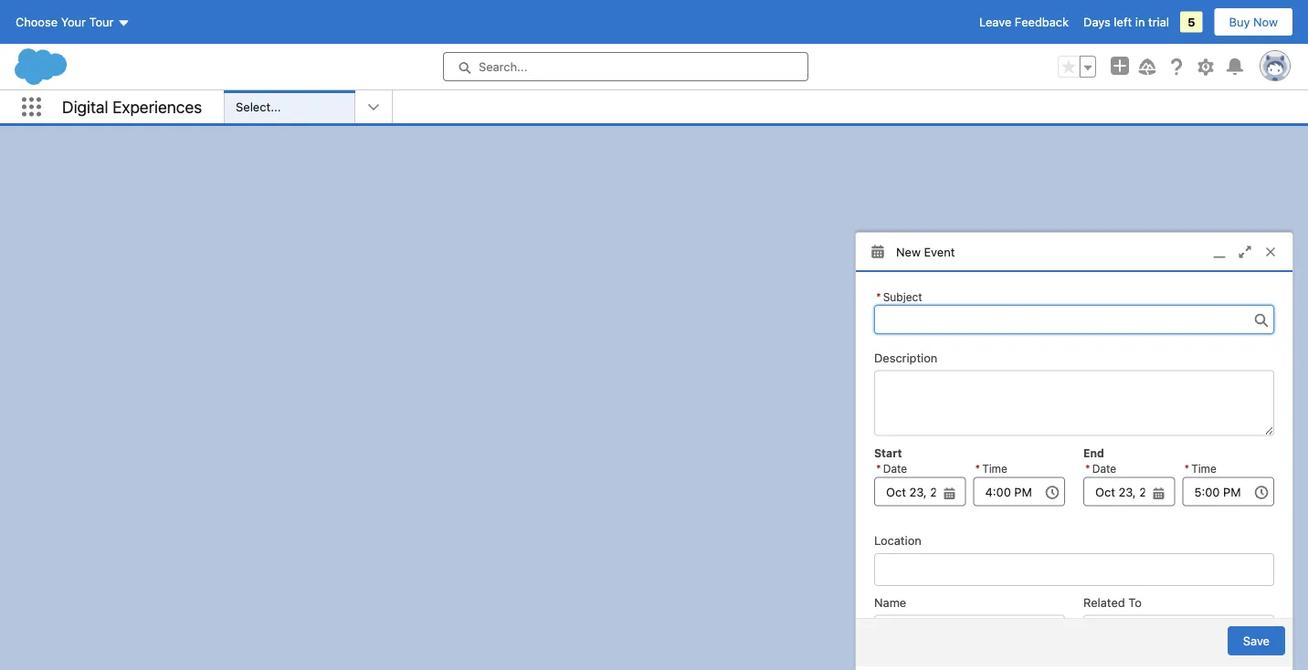 Task type: vqa. For each thing, say whether or not it's contained in the screenshot.
IMPORT button
no



Task type: describe. For each thing, give the bounding box(es) containing it.
select...
[[236, 100, 281, 114]]

new event dialog
[[855, 232, 1294, 671]]

related
[[1084, 596, 1126, 610]]

search...
[[479, 60, 528, 74]]

description
[[875, 351, 938, 365]]

5
[[1188, 15, 1196, 29]]

* date for start
[[877, 463, 908, 476]]

time for start
[[983, 463, 1008, 476]]

feedback
[[1015, 15, 1069, 29]]

new event
[[897, 245, 955, 259]]

time for end
[[1192, 463, 1217, 476]]

choose
[[16, 15, 58, 29]]

* time for start
[[976, 463, 1008, 476]]

left
[[1114, 15, 1133, 29]]

Location text field
[[875, 554, 1275, 587]]

digital experiences
[[62, 97, 202, 117]]

select... link
[[232, 90, 355, 123]]

trial
[[1149, 15, 1170, 29]]

workspace tabs for digital experiences tab list
[[393, 90, 1309, 123]]

group for end
[[1084, 462, 1176, 507]]

your
[[61, 15, 86, 29]]

leave feedback link
[[980, 15, 1069, 29]]

choose your tour
[[16, 15, 114, 29]]

save
[[1244, 635, 1270, 649]]



Task type: locate. For each thing, give the bounding box(es) containing it.
1 date from the left
[[884, 463, 908, 476]]

buy now
[[1230, 15, 1279, 29]]

* time for end
[[1185, 463, 1217, 476]]

1 horizontal spatial date
[[1093, 463, 1117, 476]]

None text field
[[875, 305, 1275, 335], [875, 478, 967, 507], [1084, 478, 1176, 507], [875, 305, 1275, 335], [875, 478, 967, 507], [1084, 478, 1176, 507]]

1 horizontal spatial * time
[[1185, 463, 1217, 476]]

0 horizontal spatial * date
[[877, 463, 908, 476]]

leave feedback
[[980, 15, 1069, 29]]

buy now button
[[1214, 7, 1294, 37]]

2 * time from the left
[[1185, 463, 1217, 476]]

group
[[1058, 56, 1097, 78], [875, 462, 967, 507], [1084, 462, 1176, 507]]

1 time from the left
[[983, 463, 1008, 476]]

* date for end
[[1086, 463, 1117, 476]]

* date down start
[[877, 463, 908, 476]]

None text field
[[974, 478, 1066, 507], [1183, 478, 1275, 507], [974, 478, 1066, 507], [1183, 478, 1275, 507]]

name
[[875, 596, 907, 610]]

2 date from the left
[[1093, 463, 1117, 476]]

0 horizontal spatial time
[[983, 463, 1008, 476]]

now
[[1254, 15, 1279, 29]]

days left in trial
[[1084, 15, 1170, 29]]

*
[[877, 291, 882, 304], [877, 463, 882, 476], [976, 463, 981, 476], [1086, 463, 1091, 476], [1185, 463, 1190, 476]]

date for end
[[1093, 463, 1117, 476]]

* subject
[[877, 291, 923, 304]]

digital
[[62, 97, 108, 117]]

tour
[[89, 15, 114, 29]]

location
[[875, 534, 922, 548]]

date down end
[[1093, 463, 1117, 476]]

2 time from the left
[[1192, 463, 1217, 476]]

related to
[[1084, 596, 1142, 610]]

start
[[875, 447, 903, 460]]

in
[[1136, 15, 1146, 29]]

date
[[884, 463, 908, 476], [1093, 463, 1117, 476]]

1 horizontal spatial time
[[1192, 463, 1217, 476]]

0 horizontal spatial date
[[884, 463, 908, 476]]

1 horizontal spatial * date
[[1086, 463, 1117, 476]]

group for start
[[875, 462, 967, 507]]

subject
[[884, 291, 923, 304]]

group down end
[[1084, 462, 1176, 507]]

date for start
[[884, 463, 908, 476]]

experiences
[[113, 97, 202, 117]]

1 * time from the left
[[976, 463, 1008, 476]]

new
[[897, 245, 921, 259]]

Description text field
[[875, 371, 1275, 436]]

* time
[[976, 463, 1008, 476], [1185, 463, 1217, 476]]

leave
[[980, 15, 1012, 29]]

group down start
[[875, 462, 967, 507]]

time
[[983, 463, 1008, 476], [1192, 463, 1217, 476]]

days
[[1084, 15, 1111, 29]]

* date
[[877, 463, 908, 476], [1086, 463, 1117, 476]]

1 * date from the left
[[877, 463, 908, 476]]

date down start
[[884, 463, 908, 476]]

to
[[1129, 596, 1142, 610]]

event
[[924, 245, 955, 259]]

search... button
[[443, 52, 809, 81]]

group down days
[[1058, 56, 1097, 78]]

choose your tour button
[[15, 7, 131, 37]]

* date down end
[[1086, 463, 1117, 476]]

2 * date from the left
[[1086, 463, 1117, 476]]

save button
[[1228, 627, 1286, 656]]

buy
[[1230, 15, 1251, 29]]

end
[[1084, 447, 1105, 460]]

0 horizontal spatial * time
[[976, 463, 1008, 476]]



